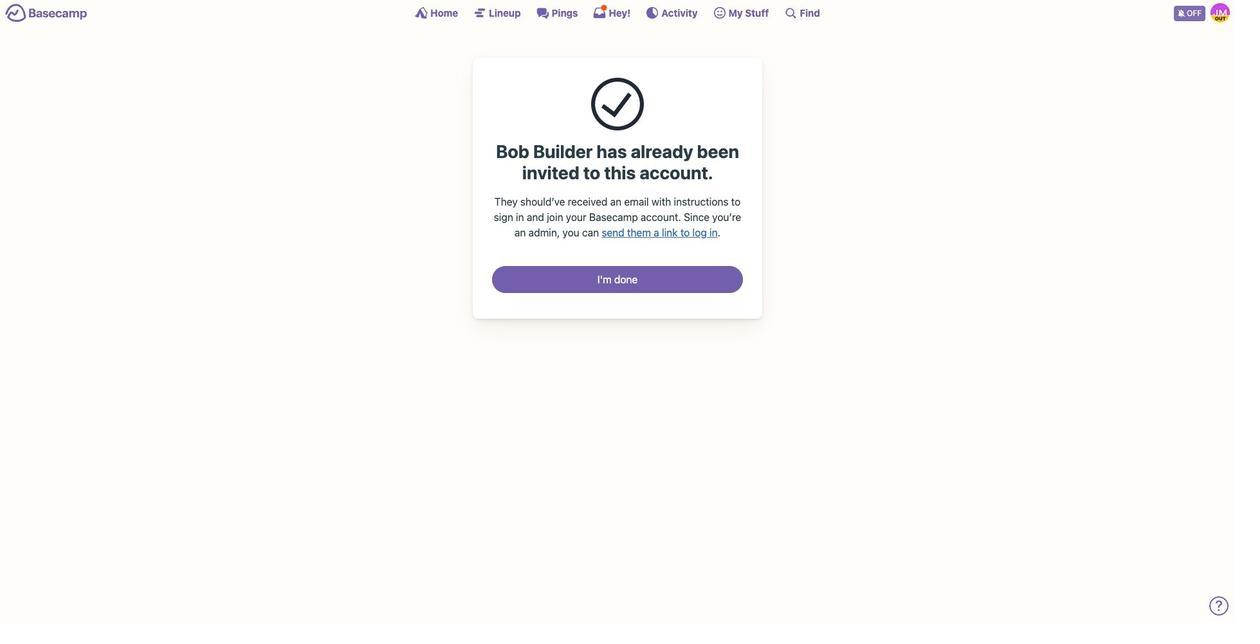 Task type: describe. For each thing, give the bounding box(es) containing it.
switch accounts image
[[5, 3, 88, 23]]

main element
[[0, 0, 1235, 25]]



Task type: vqa. For each thing, say whether or not it's contained in the screenshot.
person report icon
no



Task type: locate. For each thing, give the bounding box(es) containing it.
jer mill image
[[1211, 3, 1230, 23]]

keyboard shortcut: ⌘ + / image
[[785, 6, 797, 19]]



